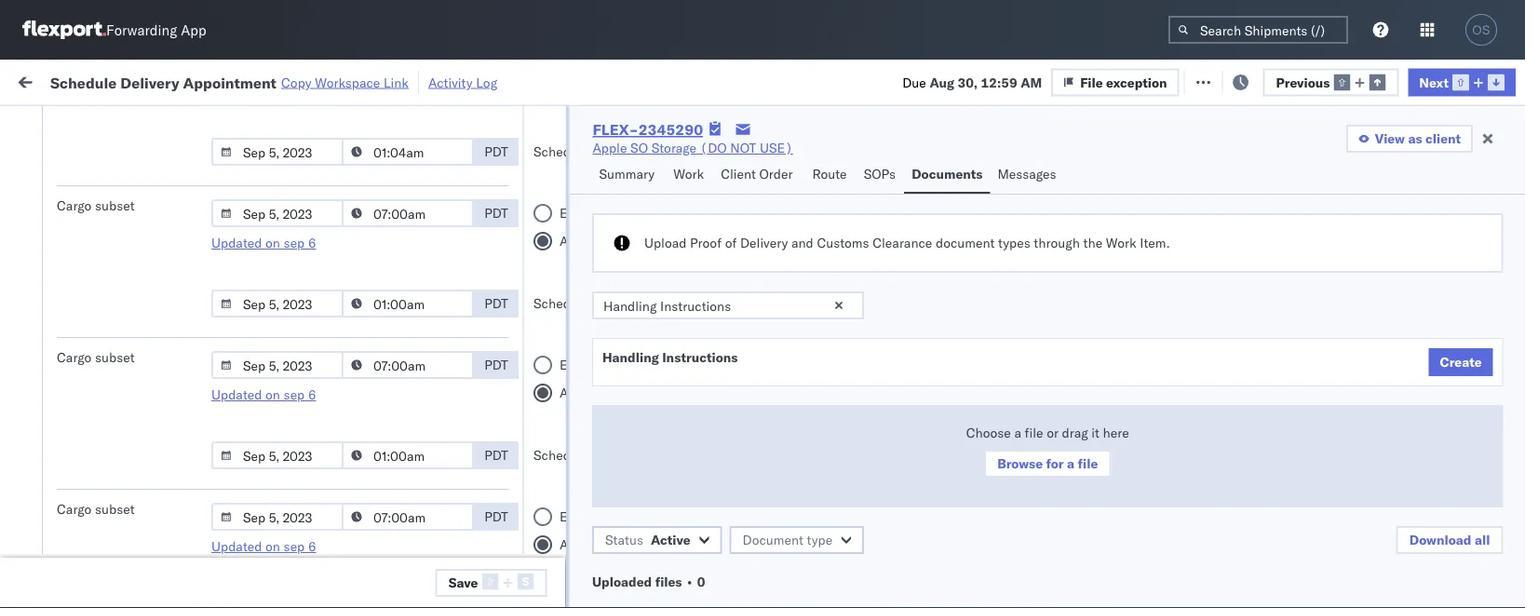 Task type: locate. For each thing, give the bounding box(es) containing it.
-- : -- -- text field
[[342, 138, 474, 166], [342, 199, 474, 227], [342, 290, 474, 318], [342, 503, 474, 531]]

1 flexport demo consignee from the top
[[691, 136, 844, 153]]

of right bill
[[177, 126, 189, 143]]

updated down amsterdam on the left bottom
[[211, 538, 262, 555]]

1 vertical spatial karl
[[972, 546, 996, 563]]

12:59 up 3:59
[[300, 423, 336, 440]]

2 vertical spatial cargo subset
[[57, 501, 135, 518]]

flex id button
[[989, 148, 1120, 167]]

proof for upload proof of delivery
[[89, 586, 120, 603]]

upload down schiphol, on the left bottom
[[43, 536, 85, 552]]

2 integration test account - karl lagerfeld from the top
[[812, 546, 1055, 563]]

schedule pickup from los angeles international airport
[[43, 208, 247, 243]]

4 resize handle column header from the left
[[660, 144, 682, 608]]

1 vertical spatial updated
[[211, 387, 262, 403]]

1 ocean fcl from the top
[[570, 136, 635, 153]]

customs down haarlemmermeer,
[[89, 536, 141, 552]]

shanghai right 2342348
[[1148, 587, 1203, 604]]

6 for updated on sep 6 button for 4th mmm d, yyyy text field from the bottom of the page
[[308, 235, 316, 251]]

flexport down instructions
[[691, 382, 740, 399]]

activity log button
[[428, 71, 498, 94]]

lagerfeld up flex-2342348
[[999, 546, 1055, 563]]

flexport demo consignee for 10:58 am mdt, jul 26, 2023
[[691, 136, 844, 153]]

2 account from the top
[[908, 423, 957, 440]]

due
[[903, 74, 927, 90]]

2 vandelay from the left
[[812, 341, 866, 358]]

5 fcl from the top
[[612, 546, 635, 563]]

0 vertical spatial upload
[[644, 235, 686, 251]]

1 shanghai pudong international airport from the top
[[1148, 259, 1375, 276]]

1 vertical spatial updated on sep 6 button
[[211, 387, 316, 403]]

2 horizontal spatial of
[[725, 235, 737, 251]]

upload left ac
[[644, 235, 686, 251]]

pickup inside schedule pickup from madrid– barajas airport, madrid, spain
[[101, 290, 142, 306]]

scheduled
[[534, 143, 597, 160], [534, 295, 597, 312], [534, 447, 597, 463]]

fcl for 28,
[[612, 382, 635, 399]]

flexport. image
[[22, 21, 106, 39]]

1 horizontal spatial vandelay
[[812, 341, 866, 358]]

so
[[631, 140, 648, 156], [729, 259, 747, 276], [850, 259, 868, 276], [729, 587, 747, 604], [850, 587, 868, 604]]

flex-2345290 down the
[[1028, 259, 1125, 276]]

mbl/mawb n button
[[1446, 148, 1526, 167]]

a inside button
[[1067, 456, 1075, 472]]

lagerfeld
[[999, 505, 1055, 522], [999, 546, 1055, 563]]

jul
[[400, 136, 418, 153]]

delivery down 'workitem' button
[[94, 177, 142, 193]]

2 -- : -- -- text field from the top
[[342, 442, 474, 470]]

0 vertical spatial integration test account - karl lagerfeld
[[812, 505, 1055, 522]]

fcl down the handling
[[612, 382, 635, 399]]

workspace
[[315, 74, 380, 90]]

-
[[1455, 136, 1463, 153], [1463, 136, 1471, 153], [961, 177, 969, 194], [1455, 177, 1463, 194], [1463, 177, 1471, 194], [812, 218, 820, 235], [820, 218, 829, 235], [1455, 218, 1463, 235], [1463, 218, 1471, 235], [1455, 259, 1463, 276], [1463, 259, 1471, 276], [812, 300, 820, 317], [820, 300, 829, 317], [1455, 341, 1463, 358], [1463, 341, 1471, 358], [1148, 382, 1156, 399], [1156, 382, 1164, 399], [1455, 382, 1463, 399], [1463, 382, 1471, 399], [961, 423, 969, 440], [961, 505, 969, 522], [1455, 505, 1463, 522], [1463, 505, 1471, 522], [961, 546, 969, 563], [1455, 546, 1463, 563], [1463, 546, 1471, 563], [1455, 587, 1463, 604], [1463, 587, 1471, 604]]

2023
[[444, 136, 477, 153], [452, 177, 484, 194], [449, 382, 481, 399], [448, 423, 481, 440], [436, 505, 468, 522], [439, 546, 471, 563], [450, 587, 483, 604]]

2023 right sep
[[450, 587, 483, 604]]

2 vertical spatial shanghai
[[1148, 587, 1203, 604]]

workitem button
[[11, 148, 270, 167]]

os
[[1473, 23, 1491, 37]]

shanghai for flex-2345290
[[1148, 259, 1203, 276]]

15, right sep
[[427, 587, 447, 604]]

1 vertical spatial actual
[[560, 385, 598, 401]]

from down 'workitem' button
[[145, 208, 172, 225]]

sep for second mmm d, yyyy text box from the top
[[284, 387, 305, 403]]

am right 12:00
[[340, 177, 361, 194]]

6 resize handle column header from the left
[[967, 144, 989, 608]]

estimated up status on the bottom of the page
[[560, 509, 619, 525]]

2 demo from the top
[[743, 382, 778, 399]]

next button
[[1409, 68, 1517, 96]]

0 vertical spatial shanghai pudong international airport
[[1148, 259, 1375, 276]]

flex-1662119 button
[[999, 337, 1129, 363], [999, 337, 1129, 363]]

mdt, for 12:00 am mdt, aug 19, 2023
[[364, 177, 397, 194]]

2 mmm d, yyyy text field from the top
[[211, 290, 344, 318]]

file down search shipments (/) text field
[[1209, 72, 1231, 89]]

0 horizontal spatial work
[[202, 72, 235, 89]]

0 vertical spatial clearance
[[873, 235, 932, 251]]

mdt, for 4:00 pm mdt, jun 11, 2023
[[355, 546, 388, 563]]

2 vertical spatial confirm
[[39, 495, 87, 511]]

2 ocean from the top
[[570, 341, 608, 358]]

0 vertical spatial 6
[[308, 235, 316, 251]]

messages
[[998, 166, 1057, 182]]

cargo subset down airport,
[[57, 349, 135, 366]]

actual left status on the bottom of the page
[[560, 537, 598, 553]]

confirm inside confirm pickup from amsterdam airport schiphol, haarlemmermeer, netherlands
[[39, 495, 87, 511]]

0 horizontal spatial aug
[[400, 177, 425, 194]]

12:59 for ocean fcl
[[300, 382, 336, 399]]

ca
[[1227, 218, 1244, 235], [225, 341, 242, 357], [43, 391, 61, 407], [43, 473, 61, 489]]

2023 right 26,
[[444, 136, 477, 153]]

pickup for the confirm pickup from amsterdam airport schiphol, haarlemmermeer, netherlands link
[[90, 495, 130, 511]]

5 resize handle column header from the left
[[781, 144, 803, 608]]

los
[[176, 208, 196, 225], [1148, 218, 1169, 235], [146, 341, 167, 357], [176, 372, 196, 388], [176, 454, 196, 470]]

MMM D, YYYY text field
[[211, 199, 344, 227], [211, 290, 344, 318], [211, 442, 344, 470], [211, 503, 344, 531]]

1 horizontal spatial 2345290
[[1069, 259, 1125, 276]]

of right ac
[[725, 235, 737, 251]]

on for 4th mmm d, yyyy text field from the bottom of the page
[[266, 235, 280, 251]]

12:59 for air
[[300, 587, 336, 604]]

1 vertical spatial proof
[[89, 586, 120, 603]]

client
[[1426, 130, 1462, 147]]

app
[[181, 21, 206, 39]]

batch
[[1422, 72, 1459, 89]]

2345290 up work button
[[639, 120, 703, 139]]

0 vertical spatial -- : -- -- text field
[[342, 351, 474, 379]]

2 integration from the top
[[812, 423, 877, 440]]

0 vertical spatial flexport demo consignee
[[691, 136, 844, 153]]

0 vertical spatial pudong
[[1206, 259, 1251, 276]]

exception:
[[39, 126, 102, 143]]

resize handle column header
[[266, 144, 289, 608], [473, 144, 496, 608], [538, 144, 561, 608], [660, 144, 682, 608], [781, 144, 803, 608], [967, 144, 989, 608], [1116, 144, 1138, 608], [1302, 144, 1325, 608], [1423, 144, 1446, 608], [1492, 144, 1515, 608]]

updated down angeles
[[211, 235, 262, 251]]

from for schedule pickup from madrid– barajas airport, madrid, spain link
[[145, 290, 172, 306]]

1 flexport from the top
[[691, 136, 740, 153]]

lagerfeld for air
[[999, 505, 1055, 522]]

of for upload proof of delivery
[[124, 586, 135, 603]]

4 ocean fcl from the top
[[570, 464, 635, 481]]

1 vertical spatial 2345290
[[1069, 259, 1125, 276]]

ocean for 11,
[[570, 546, 608, 563]]

2 vertical spatial scheduled
[[534, 447, 597, 463]]

3 updated on sep 6 from the top
[[211, 538, 316, 555]]

1 6 from the top
[[308, 235, 316, 251]]

1 vertical spatial customs
[[89, 536, 141, 552]]

0 vertical spatial scheduled
[[534, 143, 597, 160]]

view as client button
[[1347, 125, 1474, 153]]

pickup inside button
[[71, 341, 112, 357]]

2 estimated from the top
[[560, 357, 619, 373]]

numbers down container
[[1334, 160, 1380, 174]]

1 horizontal spatial of
[[177, 126, 189, 143]]

7 resize handle column header from the left
[[1116, 144, 1138, 608]]

id
[[1022, 152, 1034, 166]]

actual for second mmm d, yyyy text box from the top
[[560, 385, 598, 401]]

fcl for 11,
[[612, 546, 635, 563]]

from for confirm pickup from los angeles, ca link
[[115, 341, 142, 357]]

from inside schedule pickup from los angeles international airport
[[145, 208, 172, 225]]

2 vertical spatial of
[[124, 586, 135, 603]]

3 account from the top
[[908, 505, 957, 522]]

fcl down lcl
[[612, 464, 635, 481]]

1 horizontal spatial aug
[[930, 74, 955, 90]]

6
[[308, 235, 316, 251], [308, 387, 316, 403], [308, 538, 316, 555]]

file up flex id button
[[1081, 74, 1104, 90]]

0 vertical spatial schedule pickup from los angeles, ca link
[[43, 371, 265, 409]]

12:59
[[982, 74, 1018, 90], [300, 382, 336, 399], [300, 423, 336, 440], [300, 587, 336, 604]]

0 vertical spatial karl
[[972, 505, 996, 522]]

message
[[250, 72, 302, 89]]

previous
[[1277, 74, 1331, 90]]

schedule delivery appointment up schedule pickup from madrid– barajas airport, madrid, spain
[[39, 259, 225, 275]]

2 pdt from the top
[[485, 205, 509, 221]]

proof inside button
[[89, 586, 120, 603]]

2 air from the top
[[570, 218, 587, 235]]

download all
[[1410, 532, 1491, 548]]

subset down confirm delivery "button"
[[95, 198, 135, 214]]

2 vertical spatial actual
[[560, 537, 598, 553]]

subset up upload customs clearance documents
[[95, 501, 135, 518]]

2 vertical spatial 6
[[308, 538, 316, 555]]

1 vertical spatial updated on sep 6
[[211, 387, 316, 403]]

1 pudong from the top
[[1206, 259, 1251, 276]]

or
[[1047, 425, 1059, 441]]

0 vertical spatial file
[[1025, 425, 1043, 441]]

aug left 30,
[[930, 74, 955, 90]]

the
[[1083, 235, 1103, 251]]

schedule delivery appointment down 'confirm pickup from los angeles, ca' button
[[43, 422, 229, 439]]

pickup inside confirm pickup from amsterdam airport schiphol, haarlemmermeer, netherlands
[[90, 495, 130, 511]]

12:00 am mdt, aug 19, 2023
[[300, 177, 484, 194]]

flex-
[[593, 120, 639, 139], [1028, 177, 1069, 194], [1028, 218, 1069, 235], [1028, 259, 1069, 276], [1028, 341, 1069, 358], [1028, 382, 1069, 399], [1028, 423, 1069, 440], [1028, 464, 1069, 481], [1028, 505, 1069, 522], [1028, 587, 1069, 604]]

1 scheduled from the top
[[534, 143, 597, 160]]

759 at risk
[[342, 72, 406, 89]]

2 shanghai pudong international airport from the top
[[1148, 505, 1375, 522]]

pickup for schedule pickup from madrid– barajas airport, madrid, spain link
[[101, 290, 142, 306]]

use)
[[760, 140, 794, 156], [858, 259, 892, 276], [980, 259, 1013, 276], [858, 587, 892, 604], [980, 587, 1013, 604]]

client inside "client order" button
[[721, 166, 756, 182]]

2023 for 12:59 am mdt, jun 15, 2023
[[448, 423, 481, 440]]

exception
[[1235, 72, 1296, 89], [1107, 74, 1168, 90]]

ocean fcl for 26,
[[570, 136, 635, 153]]

1 vertical spatial subset
[[95, 349, 135, 366]]

schedule delivery appointment link
[[39, 258, 225, 276], [43, 422, 229, 440]]

los inside schedule pickup from los angeles international airport
[[176, 208, 196, 225]]

5 ocean fcl from the top
[[570, 546, 635, 563]]

0 vertical spatial of
[[177, 126, 189, 143]]

1 pm from the top
[[331, 505, 352, 522]]

through
[[1034, 235, 1080, 251]]

proof for upload proof of delivery and customs clearance document types through the work item.
[[690, 235, 722, 251]]

confirm for confirm pickup from los angeles, ca
[[20, 341, 68, 357]]

2 vertical spatial estimated
[[560, 509, 619, 525]]

sep down 3:59
[[284, 538, 305, 555]]

confirm pickup from amsterdam airport schiphol, haarlemmermeer, netherlands button
[[39, 494, 279, 549]]

0 vertical spatial aug
[[930, 74, 955, 90]]

4 -- : -- -- text field from the top
[[342, 503, 474, 531]]

integration test account - karl lagerfeld
[[812, 505, 1055, 522], [812, 546, 1055, 563]]

2 vertical spatial shanghai pudong international airport
[[1148, 587, 1375, 604]]

1 account from the top
[[908, 177, 957, 194]]

3 scheduled from the top
[[534, 447, 597, 463]]

6 down 12:00
[[308, 235, 316, 251]]

ocean lcl
[[570, 423, 635, 440]]

so down upload proof of delivery and customs clearance document types through the work item.
[[850, 259, 868, 276]]

demo
[[743, 136, 778, 153], [743, 382, 778, 399]]

0 vertical spatial sep
[[284, 235, 305, 251]]

1 mmm d, yyyy text field from the top
[[211, 199, 344, 227]]

1 karl from the top
[[972, 505, 996, 522]]

upload for upload proof of delivery and customs clearance document types through the work item.
[[644, 235, 686, 251]]

upload
[[644, 235, 686, 251], [43, 536, 85, 552], [43, 586, 85, 603]]

4 pdt from the top
[[485, 357, 509, 373]]

schedule pickup from los angeles, ca link up the confirm pickup from amsterdam airport schiphol, haarlemmermeer, netherlands link
[[43, 453, 265, 490]]

mdt, for 10:58 am mdt, jul 26, 2023
[[364, 136, 397, 153]]

mdt, down 3:59 pm mdt, may 9, 2023
[[355, 546, 388, 563]]

amsterdam
[[164, 495, 232, 511]]

mdt, left may
[[355, 505, 388, 522]]

ocean fcl for 11,
[[570, 546, 635, 563]]

0 horizontal spatial vandelay
[[691, 341, 745, 358]]

of down upload customs clearance documents
[[124, 586, 135, 603]]

from inside schedule pickup from madrid– barajas airport, madrid, spain
[[145, 290, 172, 306]]

MMM D, YYYY text field
[[211, 138, 344, 166], [211, 351, 344, 379]]

confirm delivery
[[43, 177, 142, 193]]

-- : -- -- text field up feb
[[342, 290, 474, 318]]

flex-2345290 up mode button
[[593, 120, 703, 139]]

haarlemmermeer,
[[99, 514, 205, 530]]

3 shanghai pudong international airport from the top
[[1148, 587, 1375, 604]]

jun left 11,
[[391, 546, 412, 563]]

0 horizontal spatial of
[[124, 586, 135, 603]]

from inside confirm pickup from amsterdam airport schiphol, haarlemmermeer, netherlands
[[134, 495, 161, 511]]

work right import
[[202, 72, 235, 89]]

cargo down barajas
[[57, 349, 92, 366]]

1 vertical spatial scheduled
[[534, 295, 597, 312]]

2 updated on sep 6 from the top
[[211, 387, 316, 403]]

mdt, for 12:59 am mdt, jun 15, 2023
[[364, 423, 397, 440]]

0 vertical spatial customs
[[817, 235, 869, 251]]

-- : -- -- text field for third mmm d, yyyy text field
[[342, 442, 474, 470]]

test for flex-2389690
[[880, 423, 905, 440]]

2 vertical spatial updated on sep 6 button
[[211, 538, 316, 555]]

order
[[760, 166, 793, 182]]

airport inside schedule pickup from los angeles international airport
[[122, 227, 163, 243]]

2 flexport demo consignee from the top
[[691, 382, 844, 399]]

client name button
[[682, 148, 784, 167]]

test right type
[[880, 546, 905, 563]]

1 horizontal spatial numbers
[[1334, 160, 1380, 174]]

pm right 4:00
[[331, 546, 352, 563]]

4 unknown from the top
[[300, 464, 359, 481]]

1 horizontal spatial file
[[1209, 72, 1231, 89]]

1 vertical spatial schedule pickup from los angeles, ca
[[43, 454, 251, 489]]

of for upload proof of delivery and customs clearance document types through the work item.
[[725, 235, 737, 251]]

1 vertical spatial clearance
[[144, 536, 204, 552]]

3 -- : -- -- text field from the top
[[342, 290, 474, 318]]

1 vertical spatial 15,
[[427, 587, 447, 604]]

1 vertical spatial confirm
[[20, 341, 68, 357]]

-- : -- -- text field for 4th mmm d, yyyy text field from the top
[[342, 503, 474, 531]]

view as client
[[1376, 130, 1462, 147]]

airport inside confirm pickup from amsterdam airport schiphol, haarlemmermeer, netherlands
[[236, 495, 277, 511]]

mmm d, yyyy text field up 12:00
[[211, 138, 344, 166]]

4 integration from the top
[[812, 546, 877, 563]]

vandelay west
[[812, 341, 899, 358]]

resize handle column header for flex id button
[[1116, 144, 1138, 608]]

0 vertical spatial flexport
[[691, 136, 740, 153]]

mdt, down deadline button
[[364, 177, 397, 194]]

4:00 pm mdt, jun 11, 2023
[[300, 546, 471, 563]]

3 6 from the top
[[308, 538, 316, 555]]

9,
[[420, 505, 433, 522]]

2 sep from the top
[[284, 387, 305, 403]]

confirm down barajas
[[20, 341, 68, 357]]

los down madrid,
[[146, 341, 167, 357]]

0 vertical spatial updated
[[211, 235, 262, 251]]

from for schedule pickup from los angeles international airport link
[[145, 208, 172, 225]]

0 vertical spatial actual
[[560, 233, 598, 249]]

bill
[[154, 126, 174, 143]]

air
[[570, 177, 587, 194], [570, 218, 587, 235], [570, 259, 587, 276], [570, 300, 587, 317], [570, 505, 587, 522], [570, 587, 587, 604]]

2 resize handle column header from the left
[[473, 144, 496, 608]]

0 vertical spatial proof
[[690, 235, 722, 251]]

Handling Instructions text field
[[592, 292, 864, 320]]

2023 right the "19,"
[[452, 177, 484, 194]]

1 vertical spatial sep
[[284, 387, 305, 403]]

estimated up ocean lcl
[[560, 357, 619, 373]]

2 flexport from the top
[[691, 382, 740, 399]]

mdt, left jul in the left top of the page
[[364, 136, 397, 153]]

4 ocean from the top
[[570, 423, 608, 440]]

1 schedule pickup from los angeles, ca link from the top
[[43, 371, 265, 409]]

2 horizontal spatial work
[[1106, 235, 1137, 251]]

1 integration test account - karl lagerfeld from the top
[[812, 505, 1055, 522]]

0 vertical spatial mmm d, yyyy text field
[[211, 138, 344, 166]]

2 unknown from the top
[[300, 300, 359, 317]]

2023 down 12:59 am mst, feb 28, 2023
[[448, 423, 481, 440]]

los inside button
[[146, 341, 167, 357]]

2023 for 3:59 pm mdt, may 9, 2023
[[436, 505, 468, 522]]

jun for 11,
[[391, 546, 412, 563]]

integration down bookings
[[812, 423, 877, 440]]

205
[[428, 72, 452, 89]]

test down west
[[870, 382, 895, 399]]

3:59 pm mdt, may 9, 2023
[[300, 505, 468, 522]]

schedule pickup from los angeles, ca up haarlemmermeer,
[[43, 454, 251, 489]]

los left angeles
[[176, 208, 196, 225]]

1 vertical spatial -- : -- -- text field
[[342, 442, 474, 470]]

log
[[476, 74, 498, 90]]

delivery inside confirm delivery link
[[94, 177, 142, 193]]

document
[[936, 235, 995, 251]]

1 vertical spatial 6
[[308, 387, 316, 403]]

1 lagerfeld from the top
[[999, 505, 1055, 522]]

2 karl from the top
[[972, 546, 996, 563]]

1 vertical spatial mmm d, yyyy text field
[[211, 351, 344, 379]]

apple down type
[[812, 587, 847, 604]]

work inside button
[[202, 72, 235, 89]]

1 vertical spatial upload
[[43, 536, 85, 552]]

0 vertical spatial confirm
[[43, 177, 90, 193]]

4 air from the top
[[570, 300, 587, 317]]

1 sep from the top
[[284, 235, 305, 251]]

2 vertical spatial updated on sep 6
[[211, 538, 316, 555]]

3 air from the top
[[570, 259, 587, 276]]

resize handle column header for consignee button
[[967, 144, 989, 608]]

1 horizontal spatial a
[[1067, 456, 1075, 472]]

6 pdt from the top
[[485, 509, 509, 525]]

los right 1857563
[[1148, 218, 1169, 235]]

sep left 'mst,'
[[284, 387, 305, 403]]

1 vertical spatial schedule pickup from los angeles, ca link
[[43, 453, 265, 490]]

forwarding
[[106, 21, 177, 39]]

1 horizontal spatial clearance
[[873, 235, 932, 251]]

documents inside button
[[912, 166, 983, 182]]

test down consignee button
[[880, 177, 905, 194]]

3 sep from the top
[[284, 538, 305, 555]]

upload inside upload customs clearance documents
[[43, 536, 85, 552]]

a right the for
[[1067, 456, 1075, 472]]

mdt, left sep
[[364, 587, 397, 604]]

1 vertical spatial file
[[1078, 456, 1098, 472]]

759
[[342, 72, 366, 89]]

2023 for 12:59 am mst, feb 28, 2023
[[449, 382, 481, 399]]

jun down feb
[[400, 423, 422, 440]]

schedule inside schedule pickup from los angeles international airport
[[43, 208, 98, 225]]

2 fcl from the top
[[612, 341, 635, 358]]

0 vertical spatial schedule delivery appointment link
[[39, 258, 225, 276]]

demo for 10:58 am mdt, jul 26, 2023
[[743, 136, 778, 153]]

3 integration from the top
[[812, 505, 877, 522]]

0 horizontal spatial clearance
[[144, 536, 204, 552]]

2 -- : -- -- text field from the top
[[342, 199, 474, 227]]

-- : -- -- text field
[[342, 351, 474, 379], [342, 442, 474, 470]]

0 vertical spatial appointment
[[183, 73, 277, 92]]

0 horizontal spatial documents
[[43, 555, 110, 571]]

demo up client order
[[743, 136, 778, 153]]

not inside apple so storage (do not use) link
[[731, 140, 757, 156]]

am down 4:00 pm mdt, jun 11, 2023
[[340, 587, 361, 604]]

confirm
[[43, 177, 90, 193], [20, 341, 68, 357], [39, 495, 87, 511]]

1 fcl from the top
[[612, 136, 635, 153]]

file exception
[[1209, 72, 1296, 89], [1081, 74, 1168, 90]]

shanghai pudong international airport
[[1148, 259, 1375, 276], [1148, 505, 1375, 522], [1148, 587, 1375, 604]]

proof
[[690, 235, 722, 251], [89, 586, 120, 603]]

delivery
[[120, 73, 179, 92], [94, 177, 142, 193], [740, 235, 788, 251], [98, 259, 145, 275], [101, 422, 149, 439], [139, 586, 187, 603]]

6 down 3:59
[[308, 538, 316, 555]]

fcl up uploaded on the bottom
[[612, 546, 635, 563]]

1 unknown from the top
[[300, 218, 359, 235]]

client inside client name "button"
[[691, 152, 721, 166]]

0 horizontal spatial proof
[[89, 586, 120, 603]]

flexport demo consignee up order at the top of the page
[[691, 136, 844, 153]]

3 ocean fcl from the top
[[570, 382, 635, 399]]

may
[[391, 505, 417, 522]]

0 vertical spatial documents
[[912, 166, 983, 182]]

customs inside upload customs clearance documents
[[89, 536, 141, 552]]

0 horizontal spatial customs
[[89, 536, 141, 552]]

1 vertical spatial cargo subset
[[57, 349, 135, 366]]

pickup for schedule pickup from los angeles international airport link
[[101, 208, 142, 225]]

2 scheduled from the top
[[534, 295, 597, 312]]

confirm inside "button"
[[43, 177, 90, 193]]

19,
[[428, 177, 448, 194]]

updated on sep 6 button for 4th mmm d, yyyy text field from the top
[[211, 538, 316, 555]]

1 vertical spatial jun
[[391, 546, 412, 563]]

ocean for 26,
[[570, 136, 608, 153]]

12:59 down 4:00
[[300, 587, 336, 604]]

confirm pickup from los angeles, ca link
[[20, 340, 242, 358]]

upload proof of delivery button
[[43, 586, 187, 606]]

--
[[1455, 136, 1471, 153], [1455, 177, 1471, 194], [812, 218, 829, 235], [1455, 218, 1471, 235], [1455, 259, 1471, 276], [812, 300, 829, 317], [1455, 341, 1471, 358], [1148, 382, 1164, 399], [1455, 382, 1471, 399], [1455, 505, 1471, 522], [1455, 546, 1471, 563], [1455, 587, 1471, 604]]

integration right "document" on the bottom
[[812, 546, 877, 563]]

0 vertical spatial schedule pickup from los angeles, ca
[[43, 372, 251, 407]]

2 vertical spatial subset
[[95, 501, 135, 518]]

upload for upload proof of delivery
[[43, 586, 85, 603]]

consignee inside button
[[812, 152, 866, 166]]

1 horizontal spatial documents
[[912, 166, 983, 182]]

1 vertical spatial schedule delivery appointment link
[[43, 422, 229, 440]]

1 schedule pickup from los angeles, ca from the top
[[43, 372, 251, 407]]

numbers down exception:
[[39, 145, 93, 161]]

3 unknown from the top
[[300, 341, 359, 358]]

2 schedule pickup from los angeles, ca from the top
[[43, 454, 251, 489]]

-- : -- -- text field up 11,
[[342, 503, 474, 531]]

upload inside upload proof of delivery link
[[43, 586, 85, 603]]

am for 10:58 am mdt, jul 26, 2023
[[340, 136, 361, 153]]

fcl left instructions
[[612, 341, 635, 358]]

am for 12:59 am mdt, sep 15, 2023
[[340, 587, 361, 604]]

pudong for flex-2345290
[[1206, 259, 1251, 276]]

unknown for schedule pickup from los angeles international airport
[[300, 218, 359, 235]]

1 horizontal spatial file
[[1078, 456, 1098, 472]]

route button
[[805, 157, 857, 194]]

jun
[[400, 423, 422, 440], [391, 546, 412, 563]]

2 vertical spatial upload
[[43, 586, 85, 603]]

flex-1857563 button
[[999, 214, 1129, 240], [999, 214, 1129, 240]]

upload customs clearance documents link
[[43, 535, 265, 572]]

2345290 down the
[[1069, 259, 1125, 276]]

1 vertical spatial appointment
[[149, 259, 225, 275]]

of inside exception: missing bill of lading numbers
[[177, 126, 189, 143]]

3 updated on sep 6 button from the top
[[211, 538, 316, 555]]

account for flex-2389690
[[908, 423, 957, 440]]

am right 10:58
[[340, 136, 361, 153]]

4 account from the top
[[908, 546, 957, 563]]

pdt
[[485, 143, 509, 160], [485, 205, 509, 221], [485, 295, 509, 312], [485, 357, 509, 373], [485, 447, 509, 463], [485, 509, 509, 525]]

mdt, down 'mst,'
[[364, 423, 397, 440]]

cargo subset down confirm delivery "button"
[[57, 198, 135, 214]]

2023 for 4:00 pm mdt, jun 11, 2023
[[439, 546, 471, 563]]

2 pm from the top
[[331, 546, 352, 563]]

from up haarlemmermeer,
[[134, 495, 161, 511]]

6 ocean from the top
[[570, 546, 608, 563]]

deadline
[[300, 152, 345, 166]]

1 shanghai from the top
[[1148, 259, 1203, 276]]

2 updated on sep 6 button from the top
[[211, 387, 316, 403]]

cargo up netherlands
[[57, 501, 92, 518]]

save button
[[436, 569, 547, 597]]

1 -- : -- -- text field from the top
[[342, 351, 474, 379]]

-- : -- -- text field for 2nd mmm d, yyyy text field
[[342, 290, 474, 318]]

1 vertical spatial demo
[[743, 382, 778, 399]]

am down 12:59 am mst, feb 28, 2023
[[340, 423, 361, 440]]

fcl up summary
[[612, 136, 635, 153]]

0 vertical spatial jun
[[400, 423, 422, 440]]

-- : -- -- text field down 12:59 am mdt, jun 15, 2023
[[342, 442, 474, 470]]

1 updated on sep 6 button from the top
[[211, 235, 316, 251]]

updated
[[211, 235, 262, 251], [211, 387, 262, 403], [211, 538, 262, 555]]

1 vertical spatial work
[[674, 166, 704, 182]]

actual up ocean lcl
[[560, 385, 598, 401]]

cargo subset up netherlands
[[57, 501, 135, 518]]

3 fcl from the top
[[612, 382, 635, 399]]

confirm for confirm pickup from amsterdam airport schiphol, haarlemmermeer, netherlands
[[39, 495, 87, 511]]

aug left the "19,"
[[400, 177, 425, 194]]

file down "it"
[[1078, 456, 1098, 472]]

integration test account - karl lagerfeld for air
[[812, 505, 1055, 522]]

2130497
[[1069, 505, 1125, 522]]

3 ocean from the top
[[570, 382, 608, 399]]

confirm inside button
[[20, 341, 68, 357]]

shanghai pudong international airport for flex-2345290
[[1148, 259, 1375, 276]]

unknown for schedule pickup from madrid– barajas airport, madrid, spain
[[300, 300, 359, 317]]

0 vertical spatial estimated
[[560, 205, 619, 221]]

1 vertical spatial documents
[[43, 555, 110, 571]]

vandelay for vandelay
[[691, 341, 745, 358]]

0 vertical spatial updated on sep 6
[[211, 235, 316, 251]]

10 resize handle column header from the left
[[1492, 144, 1515, 608]]

pickup inside schedule pickup from los angeles international airport
[[101, 208, 142, 225]]

2 pudong from the top
[[1206, 505, 1251, 522]]

1 vertical spatial a
[[1067, 456, 1075, 472]]

integration test account - karl lagerfeld for ocean fcl
[[812, 546, 1055, 563]]

15, for sep
[[427, 587, 447, 604]]

1 vertical spatial cargo
[[57, 349, 92, 366]]

flexport up work button
[[691, 136, 740, 153]]

ca down schedule pickup from madrid– barajas airport, madrid, spain link
[[225, 341, 242, 357]]

from inside confirm pickup from los angeles, ca link
[[115, 341, 142, 357]]

-- : -- -- text field down 12:00 am mdt, aug 19, 2023
[[342, 199, 474, 227]]

client
[[691, 152, 721, 166], [721, 166, 756, 182]]

import work button
[[149, 60, 242, 102]]



Task type: vqa. For each thing, say whether or not it's contained in the screenshot.
settings within the button
no



Task type: describe. For each thing, give the bounding box(es) containing it.
1 vertical spatial aug
[[400, 177, 425, 194]]

1 air from the top
[[570, 177, 587, 194]]

sops button
[[857, 157, 905, 194]]

15, for jun
[[425, 423, 445, 440]]

apple up studio
[[691, 259, 726, 276]]

messages button
[[991, 157, 1067, 194]]

0
[[697, 574, 705, 590]]

1 cargo subset from the top
[[57, 198, 135, 214]]

pudong for flex-2130497
[[1206, 505, 1251, 522]]

document type button
[[730, 526, 864, 554]]

3 actual from the top
[[560, 537, 598, 553]]

am for 12:59 am mdt, jun 15, 2023
[[340, 423, 361, 440]]

client for client name
[[691, 152, 721, 166]]

mdt, for 12:59 am mdt, sep 15, 2023
[[364, 587, 397, 604]]

from up amsterdam on the left bottom
[[145, 454, 172, 470]]

for
[[1046, 456, 1064, 472]]

3 updated from the top
[[211, 538, 262, 555]]

upload for upload customs clearance documents
[[43, 536, 85, 552]]

documents inside upload customs clearance documents
[[43, 555, 110, 571]]

apple down and
[[812, 259, 847, 276]]

1 horizontal spatial file exception
[[1209, 72, 1296, 89]]

0 horizontal spatial a
[[1014, 425, 1021, 441]]

0 horizontal spatial exception
[[1107, 74, 1168, 90]]

schedule pickup from los angeles, ca link for unknown
[[43, 453, 265, 490]]

ca up schiphol, on the left bottom
[[43, 473, 61, 489]]

missing
[[105, 126, 151, 143]]

mbl/mawb
[[1455, 152, 1522, 166]]

files
[[655, 574, 682, 590]]

8 resize handle column header from the left
[[1302, 144, 1325, 608]]

2 updated from the top
[[211, 387, 262, 403]]

los up amsterdam on the left bottom
[[176, 454, 196, 470]]

so down flex-2345290 link
[[631, 140, 648, 156]]

1857563
[[1069, 218, 1125, 235]]

link
[[384, 74, 409, 90]]

so up handling instructions text box
[[729, 259, 747, 276]]

flexport for 10:58 am mdt, jul 26, 2023
[[691, 136, 740, 153]]

test for flex-2318555
[[880, 177, 905, 194]]

ca right item.
[[1227, 218, 1244, 235]]

3 cargo from the top
[[57, 501, 92, 518]]

ocean for 15,
[[570, 423, 608, 440]]

risk
[[385, 72, 406, 89]]

message (0)
[[250, 72, 326, 89]]

delivery inside upload proof of delivery link
[[139, 586, 187, 603]]

12:59 right 30,
[[982, 74, 1018, 90]]

1 cargo from the top
[[57, 198, 92, 214]]

mdt, for 3:59 pm mdt, may 9, 2023
[[355, 505, 388, 522]]

0 vertical spatial schedule delivery appointment button
[[39, 258, 225, 278]]

resize handle column header for client name "button"
[[781, 144, 803, 608]]

so down document type button
[[850, 587, 868, 604]]

3 cargo subset from the top
[[57, 501, 135, 518]]

abcd1234560
[[1334, 341, 1426, 357]]

container numbers
[[1334, 145, 1384, 174]]

1 updated from the top
[[211, 235, 262, 251]]

integration test account - on ag
[[812, 423, 1013, 440]]

on
[[972, 423, 991, 440]]

os button
[[1461, 8, 1504, 51]]

6 for second mmm d, yyyy text box from the top's updated on sep 6 button
[[308, 387, 316, 403]]

1 pdt from the top
[[485, 143, 509, 160]]

create button
[[1429, 348, 1493, 376]]

documents button
[[905, 157, 991, 194]]

delivery left and
[[740, 235, 788, 251]]

apple right files
[[691, 587, 726, 604]]

delivery down 'confirm pickup from los angeles, ca' button
[[101, 422, 149, 439]]

11,
[[416, 546, 436, 563]]

0 horizontal spatial file
[[1081, 74, 1104, 90]]

apple so storage (do not use) link
[[593, 139, 794, 157]]

am for 12:00 am mdt, aug 19, 2023
[[340, 177, 361, 194]]

unknown for schedule pickup from los angeles, ca
[[300, 464, 359, 481]]

upload proof of delivery and customs clearance document types through the work item.
[[644, 235, 1170, 251]]

6 air from the top
[[570, 587, 587, 604]]

so right 0
[[729, 587, 747, 604]]

from for the confirm pickup from amsterdam airport schiphol, haarlemmermeer, netherlands link
[[134, 495, 161, 511]]

updated on sep 6 button for 4th mmm d, yyyy text field from the bottom of the page
[[211, 235, 316, 251]]

my work
[[19, 68, 101, 93]]

integration for flex-2389690
[[812, 423, 877, 440]]

fcl for 26,
[[612, 136, 635, 153]]

0 horizontal spatial file exception
[[1081, 74, 1168, 90]]

import work
[[157, 72, 235, 89]]

1919147
[[1069, 382, 1125, 399]]

1 subset from the top
[[95, 198, 135, 214]]

∙
[[685, 574, 694, 590]]

1 mmm d, yyyy text field from the top
[[211, 138, 344, 166]]

jun for 15,
[[400, 423, 422, 440]]

create
[[1440, 354, 1482, 370]]

delivery down the forwarding app
[[120, 73, 179, 92]]

(0)
[[302, 72, 326, 89]]

exception: missing bill of lading numbers button
[[39, 125, 279, 164]]

actual for 4th mmm d, yyyy text field from the bottom of the page
[[560, 233, 598, 249]]

karl for ocean fcl
[[972, 546, 996, 563]]

suitsupply
[[972, 177, 1035, 194]]

numbers inside container numbers
[[1334, 160, 1380, 174]]

work inside button
[[674, 166, 704, 182]]

delivery up schedule pickup from madrid– barajas airport, madrid, spain
[[98, 259, 145, 275]]

upload proof of delivery link
[[43, 586, 187, 604]]

flex-2389690
[[1028, 423, 1125, 440]]

on for 4th mmm d, yyyy text field from the top
[[266, 538, 280, 555]]

china
[[1210, 341, 1245, 358]]

numbers inside exception: missing bill of lading numbers
[[39, 145, 93, 161]]

angeles, inside button
[[170, 341, 221, 357]]

at
[[370, 72, 381, 89]]

status
[[605, 532, 643, 548]]

flex-2342348
[[1028, 587, 1125, 604]]

schedule pickup from madrid– barajas airport, madrid, spain
[[43, 290, 224, 325]]

am for 12:59 am mst, feb 28, 2023
[[340, 382, 361, 399]]

feb
[[399, 382, 422, 399]]

uploaded
[[592, 574, 652, 590]]

4 mmm d, yyyy text field from the top
[[211, 503, 344, 531]]

exception: missing bill of lading numbers
[[39, 126, 232, 161]]

browse
[[997, 456, 1043, 472]]

shanghai pudong international airport for flex-2130497
[[1148, 505, 1375, 522]]

schedule delivery appointment link for schedule delivery appointment button to the top
[[39, 258, 225, 276]]

-- : -- -- text field for 1st mmm d, yyyy text box
[[342, 138, 474, 166]]

work
[[53, 68, 101, 93]]

1 vertical spatial flex-2345290
[[1028, 259, 1125, 276]]

vandelay for vandelay west
[[812, 341, 866, 358]]

forwarding app link
[[22, 21, 206, 39]]

3 subset from the top
[[95, 501, 135, 518]]

on for second mmm d, yyyy text box from the top
[[266, 387, 280, 403]]

mst,
[[364, 382, 396, 399]]

route
[[813, 166, 847, 182]]

3 resize handle column header from the left
[[538, 144, 561, 608]]

download
[[1410, 532, 1472, 548]]

angeles
[[200, 208, 247, 225]]

consignee button
[[803, 148, 971, 167]]

scheduled for second mmm d, yyyy text box from the top
[[534, 447, 597, 463]]

confirm pickup from amsterdam airport schiphol, haarlemmermeer, netherlands
[[39, 495, 277, 549]]

confirm pickup from los angeles, ca
[[20, 341, 242, 357]]

0 horizontal spatial file
[[1025, 425, 1043, 441]]

test for flex-2130497
[[880, 505, 905, 522]]

6 for updated on sep 6 button associated with 4th mmm d, yyyy text field from the top
[[308, 538, 316, 555]]

shanghai, china
[[1148, 341, 1245, 358]]

shanghai for flex-2130497
[[1148, 505, 1203, 522]]

3 estimated from the top
[[560, 509, 619, 525]]

confirm pickup from los angeles, ca button
[[20, 340, 242, 360]]

12:59 for ocean lcl
[[300, 423, 336, 440]]

schedule pickup from los angeles, ca for 12:59 am mst, feb 28, 2023
[[43, 372, 251, 407]]

2 ocean fcl from the top
[[570, 341, 635, 358]]

pickup for confirm pickup from los angeles, ca link
[[71, 341, 112, 357]]

3 pudong from the top
[[1206, 587, 1251, 604]]

pm for 4:00
[[331, 546, 352, 563]]

schedule inside schedule pickup from madrid– barajas airport, madrid, spain
[[43, 290, 98, 306]]

resize handle column header for mode button
[[660, 144, 682, 608]]

30,
[[958, 74, 978, 90]]

schedule pickup from los angeles, ca link for 12:59 am mst, feb 28, 2023
[[43, 371, 265, 409]]

schedule pickup from los angeles, ca for unknown
[[43, 454, 251, 489]]

ca down barajas
[[43, 391, 61, 407]]

2 vertical spatial work
[[1106, 235, 1137, 251]]

2 cargo from the top
[[57, 349, 92, 366]]

from down 'confirm pickup from los angeles, ca' button
[[145, 372, 172, 388]]

updated on sep 6 button for second mmm d, yyyy text box from the top
[[211, 387, 316, 403]]

international inside schedule pickup from los angeles international airport
[[43, 227, 118, 243]]

browse for a file
[[997, 456, 1098, 472]]

account for flex-2318555
[[908, 177, 957, 194]]

2 vertical spatial appointment
[[153, 422, 229, 439]]

2023 for 12:00 am mdt, aug 19, 2023
[[452, 177, 484, 194]]

test for flex-1919147
[[870, 382, 895, 399]]

actions
[[1470, 152, 1509, 166]]

ram
[[712, 218, 739, 235]]

1 updated on sep 6 from the top
[[211, 235, 316, 251]]

mode
[[570, 152, 599, 166]]

clearance inside upload customs clearance documents
[[144, 536, 204, 552]]

activity
[[428, 74, 473, 90]]

1 vertical spatial schedule delivery appointment button
[[43, 422, 229, 442]]

sep for 4th mmm d, yyyy text field from the top
[[284, 538, 305, 555]]

import
[[157, 72, 199, 89]]

batch action
[[1422, 72, 1503, 89]]

5 ocean from the top
[[570, 464, 608, 481]]

apple up summary
[[593, 140, 627, 156]]

ca inside button
[[225, 341, 242, 357]]

5 air from the top
[[570, 505, 587, 522]]

flex-2130497
[[1028, 505, 1125, 522]]

resize handle column header for 'workitem' button
[[266, 144, 289, 608]]

schedule delivery appointment link for bottommost schedule delivery appointment button
[[43, 422, 229, 440]]

am right 30,
[[1021, 74, 1043, 90]]

flexport demo consignee for 12:59 am mst, feb 28, 2023
[[691, 382, 844, 399]]

bookings
[[812, 382, 867, 399]]

1 vertical spatial schedule delivery appointment
[[43, 422, 229, 439]]

flexport for 12:59 am mst, feb 28, 2023
[[691, 382, 740, 399]]

tghu6680920
[[1334, 136, 1426, 152]]

Search Work text field
[[900, 67, 1103, 95]]

account for flex-2130497
[[908, 505, 957, 522]]

container numbers button
[[1325, 141, 1427, 174]]

flex-1919147
[[1028, 382, 1125, 399]]

3 shanghai from the top
[[1148, 587, 1203, 604]]

2 mmm d, yyyy text field from the top
[[211, 351, 344, 379]]

copy
[[281, 74, 312, 90]]

2 subset from the top
[[95, 349, 135, 366]]

sep
[[400, 587, 424, 604]]

3 mmm d, yyyy text field from the top
[[211, 442, 344, 470]]

lading
[[192, 126, 232, 143]]

10:58
[[300, 136, 336, 153]]

sep for 4th mmm d, yyyy text field from the bottom of the page
[[284, 235, 305, 251]]

1 horizontal spatial exception
[[1235, 72, 1296, 89]]

resize handle column header for container numbers button
[[1423, 144, 1446, 608]]

sops
[[864, 166, 896, 182]]

4 fcl from the top
[[612, 464, 635, 481]]

lagerfeld for ocean fcl
[[999, 546, 1055, 563]]

-- : -- -- text field for second mmm d, yyyy text box from the top
[[342, 351, 474, 379]]

demo for 12:59 am mst, feb 28, 2023
[[743, 382, 778, 399]]

uploaded files ∙ 0
[[592, 574, 705, 590]]

and
[[791, 235, 814, 251]]

client order button
[[714, 157, 805, 194]]

client for client order
[[721, 166, 756, 182]]

handling
[[602, 349, 659, 366]]

file inside button
[[1078, 456, 1098, 472]]

1 estimated from the top
[[560, 205, 619, 221]]

studio
[[691, 300, 730, 317]]

active
[[651, 532, 690, 548]]

resize handle column header for deadline button
[[473, 144, 496, 608]]

ocean for 28,
[[570, 382, 608, 399]]

3:59
[[300, 505, 328, 522]]

ag
[[995, 423, 1013, 440]]

5 pdt from the top
[[485, 447, 509, 463]]

drag
[[1062, 425, 1088, 441]]

filtered
[[19, 114, 64, 130]]

confirm delivery link
[[43, 176, 142, 194]]

2318555
[[1069, 177, 1125, 194]]

los down 'confirm pickup from los angeles, ca' button
[[176, 372, 196, 388]]

2342348
[[1069, 587, 1125, 604]]

12:59 am mdt, sep 15, 2023
[[300, 587, 483, 604]]

item.
[[1140, 235, 1170, 251]]

type
[[807, 532, 833, 548]]

0 vertical spatial schedule delivery appointment
[[39, 259, 225, 275]]

ocean fcl for 28,
[[570, 382, 635, 399]]

12:00
[[300, 177, 336, 194]]

0 horizontal spatial 2345290
[[639, 120, 703, 139]]

0 horizontal spatial flex-2345290
[[593, 120, 703, 139]]

pm for 3:59
[[331, 505, 352, 522]]

bookings test consignee
[[812, 382, 961, 399]]

1 horizontal spatial customs
[[817, 235, 869, 251]]

Search Shipments (/) text field
[[1169, 16, 1349, 44]]

3 pdt from the top
[[485, 295, 509, 312]]

integration test account - suitsupply
[[812, 177, 1035, 194]]

2 cargo subset from the top
[[57, 349, 135, 366]]



